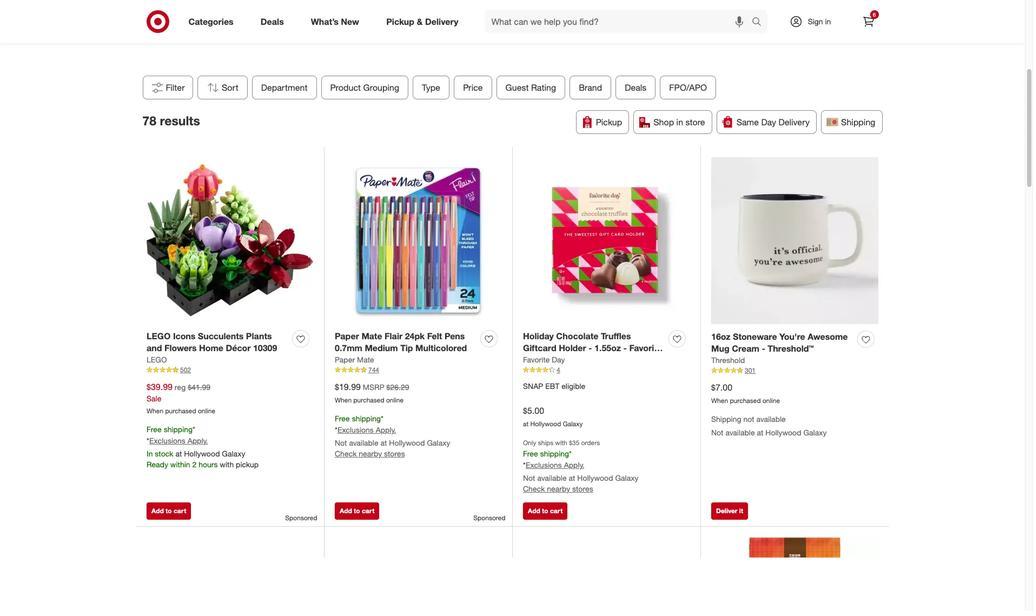 Task type: locate. For each thing, give the bounding box(es) containing it.
0 horizontal spatial check
[[335, 449, 357, 459]]

2 to from the left
[[354, 508, 360, 516]]

shipping up stock
[[164, 425, 193, 434]]

0 horizontal spatial add to cart button
[[147, 503, 191, 521]]

icons
[[173, 331, 195, 342]]

department button
[[252, 75, 317, 99]]

* up in
[[147, 436, 149, 446]]

* down $39.99 reg $41.99 sale when purchased online
[[193, 425, 195, 434]]

1 add to cart from the left
[[151, 508, 186, 516]]

delivery
[[425, 16, 458, 27], [779, 117, 810, 127]]

paper up 0.7mm
[[335, 331, 359, 342]]

0 vertical spatial deals
[[261, 16, 284, 27]]

2 horizontal spatial add to cart button
[[523, 503, 568, 521]]

free for $19.99
[[335, 414, 350, 424]]

0 horizontal spatial with
[[220, 460, 234, 469]]

price button
[[454, 75, 492, 99]]

results
[[160, 113, 200, 128]]

1 horizontal spatial shipping
[[352, 414, 381, 424]]

you're
[[779, 331, 805, 342]]

free shipping * * exclusions apply. not available at hollywood galaxy check nearby stores
[[335, 414, 450, 459]]

product grouping button
[[321, 75, 408, 99]]

stores inside 'free shipping * * exclusions apply. not available at hollywood galaxy check nearby stores'
[[384, 449, 405, 459]]

pickup down brand at the right of the page
[[596, 117, 622, 127]]

$7.00
[[711, 383, 732, 393]]

check
[[335, 449, 357, 459], [523, 485, 545, 494]]

1.55oz
[[594, 343, 621, 354]]

exclusions
[[337, 426, 374, 435], [149, 436, 185, 446], [526, 461, 562, 470]]

4 link
[[523, 366, 690, 375]]

1 horizontal spatial add
[[340, 508, 352, 516]]

filter button
[[143, 75, 193, 99]]

1 vertical spatial shipping
[[711, 415, 741, 424]]

2 vertical spatial apply.
[[564, 461, 584, 470]]

apply. up 2
[[188, 436, 208, 446]]

1 horizontal spatial add to cart
[[340, 508, 375, 516]]

1 horizontal spatial not
[[523, 474, 535, 483]]

2 horizontal spatial to
[[542, 508, 548, 516]]

$35
[[569, 439, 580, 447]]

1 horizontal spatial cart
[[362, 508, 375, 516]]

0 horizontal spatial favorite
[[523, 355, 550, 365]]

0 horizontal spatial sponsored
[[285, 515, 317, 523]]

online down $41.99
[[198, 407, 215, 416]]

apply. down $35
[[564, 461, 584, 470]]

ready
[[147, 460, 168, 469]]

holiday chocolate truffles giftcard holder - 1.55oz - favorite day™
[[523, 331, 662, 366]]

purchased down reg
[[165, 407, 196, 416]]

1 vertical spatial free
[[147, 425, 162, 434]]

exclusions inside 'free shipping * * exclusions apply. in stock at  hollywood galaxy ready within 2 hours with pickup'
[[149, 436, 185, 446]]

cart for $39.99
[[174, 508, 186, 516]]

1 horizontal spatial shipping
[[841, 117, 875, 127]]

0 vertical spatial pickup
[[386, 16, 414, 27]]

2 horizontal spatial free
[[523, 450, 538, 459]]

2 horizontal spatial cart
[[550, 508, 563, 516]]

exclusions for $39.99
[[149, 436, 185, 446]]

galaxy inside $5.00 at hollywood galaxy
[[563, 420, 583, 428]]

free up in
[[147, 425, 162, 434]]

dunkin' original blend ground coffee medium roast image
[[711, 538, 878, 612], [711, 538, 878, 612]]

shipping inside 'free shipping * * exclusions apply. in stock at  hollywood galaxy ready within 2 hours with pickup'
[[164, 425, 193, 434]]

mate for paper mate
[[357, 355, 374, 365]]

apply. inside 'free shipping * * exclusions apply. in stock at  hollywood galaxy ready within 2 hours with pickup'
[[188, 436, 208, 446]]

lego inside the lego icons succulents plants and flowers home décor 10309
[[147, 331, 171, 342]]

threshold™
[[768, 344, 814, 354]]

available right not on the right bottom of the page
[[756, 415, 786, 424]]

favorite down truffles
[[629, 343, 662, 354]]

hollywood inside 'free shipping * * exclusions apply. in stock at  hollywood galaxy ready within 2 hours with pickup'
[[184, 449, 220, 459]]

1 horizontal spatial check nearby stores button
[[523, 484, 593, 495]]

sort
[[222, 82, 238, 93]]

0 vertical spatial nearby
[[359, 449, 382, 459]]

- down stoneware
[[762, 344, 765, 354]]

at down $7.00 when purchased online at bottom
[[757, 428, 763, 438]]

purchased inside $39.99 reg $41.99 sale when purchased online
[[165, 407, 196, 416]]

search
[[747, 17, 773, 28]]

2 horizontal spatial -
[[762, 344, 765, 354]]

free down $19.99
[[335, 414, 350, 424]]

1 cart from the left
[[174, 508, 186, 516]]

apply. for $19.99
[[376, 426, 396, 435]]

paper mate flair 24pk felt pens 0.7mm medium tip multicolored image
[[335, 157, 501, 324], [335, 157, 501, 324]]

add for $19.99
[[340, 508, 352, 516]]

when down sale
[[147, 407, 163, 416]]

1 horizontal spatial stores
[[572, 485, 593, 494]]

shipping for shipping not available not available at hollywood galaxy
[[711, 415, 741, 424]]

exclusions down $19.99 msrp $26.29 when purchased online
[[337, 426, 374, 435]]

1 horizontal spatial day
[[761, 117, 776, 127]]

1 horizontal spatial pickup
[[596, 117, 622, 127]]

2 horizontal spatial not
[[711, 428, 723, 438]]

categories
[[189, 16, 234, 27]]

0 horizontal spatial in
[[676, 117, 683, 127]]

when inside $7.00 when purchased online
[[711, 397, 728, 405]]

2 vertical spatial not
[[523, 474, 535, 483]]

mate inside "paper mate flair 24pk felt pens 0.7mm medium tip multicolored"
[[362, 331, 382, 342]]

delivery right &
[[425, 16, 458, 27]]

nearby inside 'free shipping * * exclusions apply. not available at hollywood galaxy check nearby stores'
[[359, 449, 382, 459]]

in left store
[[676, 117, 683, 127]]

shipping not available not available at hollywood galaxy
[[711, 415, 827, 438]]

3 add to cart from the left
[[528, 508, 563, 516]]

deliver
[[716, 508, 738, 516]]

1 vertical spatial check nearby stores button
[[523, 484, 593, 495]]

0 horizontal spatial shipping
[[164, 425, 193, 434]]

to
[[166, 508, 172, 516], [354, 508, 360, 516], [542, 508, 548, 516]]

0 horizontal spatial pickup
[[386, 16, 414, 27]]

1 vertical spatial delivery
[[779, 117, 810, 127]]

0 horizontal spatial deals
[[261, 16, 284, 27]]

shipping for shipping
[[841, 117, 875, 127]]

2 add from the left
[[340, 508, 352, 516]]

exclusions down ships on the bottom right
[[526, 461, 562, 470]]

at down $19.99 msrp $26.29 when purchased online
[[381, 439, 387, 448]]

online down $26.29
[[386, 397, 404, 405]]

1 horizontal spatial exclusions
[[337, 426, 374, 435]]

1 horizontal spatial add to cart button
[[335, 503, 379, 521]]

0 horizontal spatial add
[[151, 508, 164, 516]]

paper down 0.7mm
[[335, 355, 355, 365]]

$5.00
[[523, 406, 544, 417]]

exclusions apply. link down $19.99 msrp $26.29 when purchased online
[[337, 426, 396, 435]]

1 vertical spatial in
[[676, 117, 683, 127]]

exclusions inside 'free shipping * * exclusions apply. not available at hollywood galaxy check nearby stores'
[[337, 426, 374, 435]]

$5.00 at hollywood galaxy
[[523, 406, 583, 428]]

shipping inside button
[[841, 117, 875, 127]]

deals right brand at the right of the page
[[625, 82, 646, 93]]

what's new link
[[302, 10, 373, 34]]

when down the $7.00
[[711, 397, 728, 405]]

0 horizontal spatial exclusions apply. link
[[149, 436, 208, 446]]

when inside $39.99 reg $41.99 sale when purchased online
[[147, 407, 163, 416]]

- down truffles
[[623, 343, 627, 354]]

0 vertical spatial delivery
[[425, 16, 458, 27]]

lego icons succulents plants and flowers home décor 10309 image
[[147, 157, 313, 324], [147, 157, 313, 324]]

tip
[[400, 343, 413, 354]]

day™
[[523, 355, 544, 366]]

shipping inside 'free shipping * * exclusions apply. not available at hollywood galaxy check nearby stores'
[[352, 414, 381, 424]]

when down $19.99
[[335, 397, 352, 405]]

1 vertical spatial stores
[[572, 485, 593, 494]]

0 vertical spatial check nearby stores button
[[335, 449, 405, 460]]

at
[[523, 420, 529, 428], [757, 428, 763, 438], [381, 439, 387, 448], [175, 449, 182, 459], [569, 474, 575, 483]]

paper inside "paper mate flair 24pk felt pens 0.7mm medium tip multicolored"
[[335, 331, 359, 342]]

1 horizontal spatial deals
[[625, 82, 646, 93]]

paper for paper mate flair 24pk felt pens 0.7mm medium tip multicolored
[[335, 331, 359, 342]]

add for $39.99
[[151, 508, 164, 516]]

shipping
[[841, 117, 875, 127], [711, 415, 741, 424]]

exclusions apply. link up stock
[[149, 436, 208, 446]]

exclusions apply. link for $39.99
[[149, 436, 208, 446]]

2 paper from the top
[[335, 355, 355, 365]]

$41.99
[[188, 383, 210, 392]]

0 vertical spatial free
[[335, 414, 350, 424]]

2 cart from the left
[[362, 508, 375, 516]]

0 horizontal spatial day
[[552, 355, 565, 365]]

10309
[[253, 343, 277, 354]]

day for same
[[761, 117, 776, 127]]

check nearby stores button for $5.00
[[523, 484, 593, 495]]

16oz stoneware you're awesome mug cream - threshold™ link
[[711, 331, 853, 355]]

delivery for pickup & delivery
[[425, 16, 458, 27]]

favorite inside favorite day link
[[523, 355, 550, 365]]

lego icons succulents plants and flowers home décor 10309 link
[[147, 330, 288, 355]]

pickup for pickup & delivery
[[386, 16, 414, 27]]

2 horizontal spatial shipping
[[540, 450, 569, 459]]

paper mate link
[[335, 355, 374, 366]]

pickup inside 'button'
[[596, 117, 622, 127]]

1 horizontal spatial sponsored
[[473, 515, 505, 523]]

apply. inside only ships with $35 orders free shipping * * exclusions apply. not available at hollywood galaxy check nearby stores
[[564, 461, 584, 470]]

3 to from the left
[[542, 508, 548, 516]]

pickup for pickup
[[596, 117, 622, 127]]

what's
[[311, 16, 339, 27]]

2 sponsored from the left
[[473, 515, 505, 523]]

0 vertical spatial check
[[335, 449, 357, 459]]

0 horizontal spatial exclusions
[[149, 436, 185, 446]]

deals left "what's"
[[261, 16, 284, 27]]

0 horizontal spatial add to cart
[[151, 508, 186, 516]]

add to cart button for $39.99
[[147, 503, 191, 521]]

purchased inside $7.00 when purchased online
[[730, 397, 761, 405]]

galaxy inside only ships with $35 orders free shipping * * exclusions apply. not available at hollywood galaxy check nearby stores
[[615, 474, 639, 483]]

0 horizontal spatial nearby
[[359, 449, 382, 459]]

6
[[873, 11, 876, 18]]

in inside button
[[676, 117, 683, 127]]

when inside $19.99 msrp $26.29 when purchased online
[[335, 397, 352, 405]]

deals for deals button
[[625, 82, 646, 93]]

0 horizontal spatial online
[[198, 407, 215, 416]]

- inside 16oz stoneware you're awesome mug cream - threshold™
[[762, 344, 765, 354]]

1 vertical spatial mate
[[357, 355, 374, 365]]

deals inside button
[[625, 82, 646, 93]]

1 horizontal spatial apply.
[[376, 426, 396, 435]]

at inside 'free shipping * * exclusions apply. not available at hollywood galaxy check nearby stores'
[[381, 439, 387, 448]]

apply. down $19.99 msrp $26.29 when purchased online
[[376, 426, 396, 435]]

paper
[[335, 331, 359, 342], [335, 355, 355, 365]]

0 horizontal spatial when
[[147, 407, 163, 416]]

16oz stoneware you're awesome mug cream - threshold™ image
[[711, 157, 878, 325], [711, 157, 878, 325]]

1 vertical spatial day
[[552, 355, 565, 365]]

0 horizontal spatial delivery
[[425, 16, 458, 27]]

stores
[[384, 449, 405, 459], [572, 485, 593, 494]]

exclusions apply. link for $19.99
[[337, 426, 396, 435]]

stock
[[155, 449, 173, 459]]

2 horizontal spatial add
[[528, 508, 540, 516]]

0 horizontal spatial apply.
[[188, 436, 208, 446]]

store
[[686, 117, 705, 127]]

in for sign
[[825, 17, 831, 26]]

deals link
[[251, 10, 297, 34]]

shop
[[654, 117, 674, 127]]

add
[[151, 508, 164, 516], [340, 508, 352, 516], [528, 508, 540, 516]]

1 vertical spatial favorite
[[523, 355, 550, 365]]

shipping inside shipping not available not available at hollywood galaxy
[[711, 415, 741, 424]]

brand
[[579, 82, 602, 93]]

1 add to cart button from the left
[[147, 503, 191, 521]]

1 horizontal spatial purchased
[[353, 397, 384, 405]]

with right hours
[[220, 460, 234, 469]]

delivery inside button
[[779, 117, 810, 127]]

1 vertical spatial exclusions apply. link
[[149, 436, 208, 446]]

apply. inside 'free shipping * * exclusions apply. not available at hollywood galaxy check nearby stores'
[[376, 426, 396, 435]]

1 lego from the top
[[147, 331, 171, 342]]

holiday chocolate truffles giftcard holder - 1.55oz - favorite day™ image
[[523, 157, 690, 324], [523, 157, 690, 324]]

shipping inside only ships with $35 orders free shipping * * exclusions apply. not available at hollywood galaxy check nearby stores
[[540, 450, 569, 459]]

1 horizontal spatial to
[[354, 508, 360, 516]]

mate
[[362, 331, 382, 342], [357, 355, 374, 365]]

2 horizontal spatial purchased
[[730, 397, 761, 405]]

at up within
[[175, 449, 182, 459]]

1 horizontal spatial free
[[335, 414, 350, 424]]

not inside only ships with $35 orders free shipping * * exclusions apply. not available at hollywood galaxy check nearby stores
[[523, 474, 535, 483]]

online up shipping not available not available at hollywood galaxy
[[763, 397, 780, 405]]

stores inside only ships with $35 orders free shipping * * exclusions apply. not available at hollywood galaxy check nearby stores
[[572, 485, 593, 494]]

* down $19.99 msrp $26.29 when purchased online
[[381, 414, 384, 424]]

within
[[170, 460, 190, 469]]

1 sponsored from the left
[[285, 515, 317, 523]]

paper mate
[[335, 355, 374, 365]]

day inside button
[[761, 117, 776, 127]]

$39.99 reg $41.99 sale when purchased online
[[147, 382, 215, 416]]

fpo/apo
[[669, 82, 707, 93]]

1 horizontal spatial favorite
[[629, 343, 662, 354]]

0 vertical spatial in
[[825, 17, 831, 26]]

502 link
[[147, 366, 313, 375]]

0 horizontal spatial free
[[147, 425, 162, 434]]

day right the same
[[761, 117, 776, 127]]

1 horizontal spatial when
[[335, 397, 352, 405]]

0 vertical spatial day
[[761, 117, 776, 127]]

pickup
[[236, 460, 259, 469]]

lego up and
[[147, 331, 171, 342]]

2 vertical spatial shipping
[[540, 450, 569, 459]]

2 horizontal spatial when
[[711, 397, 728, 405]]

1 vertical spatial shipping
[[164, 425, 193, 434]]

free shipping * * exclusions apply. in stock at  hollywood galaxy ready within 2 hours with pickup
[[147, 425, 259, 469]]

0 vertical spatial apply.
[[376, 426, 396, 435]]

free down 'only'
[[523, 450, 538, 459]]

1 vertical spatial not
[[335, 439, 347, 448]]

2 horizontal spatial online
[[763, 397, 780, 405]]

2 horizontal spatial apply.
[[564, 461, 584, 470]]

1 horizontal spatial check
[[523, 485, 545, 494]]

same day delivery button
[[717, 110, 817, 134]]

0 vertical spatial favorite
[[629, 343, 662, 354]]

at down $35
[[569, 474, 575, 483]]

add to cart for $19.99
[[340, 508, 375, 516]]

fpo/apo button
[[660, 75, 716, 99]]

with
[[555, 439, 567, 447], [220, 460, 234, 469]]

stoneware
[[733, 331, 777, 342]]

2 lego from the top
[[147, 355, 167, 365]]

add to cart button for $19.99
[[335, 503, 379, 521]]

2 vertical spatial exclusions
[[526, 461, 562, 470]]

mate up medium
[[362, 331, 382, 342]]

purchased down msrp
[[353, 397, 384, 405]]

hollywood inside shipping not available not available at hollywood galaxy
[[766, 428, 801, 438]]

online inside $39.99 reg $41.99 sale when purchased online
[[198, 407, 215, 416]]

2 add to cart from the left
[[340, 508, 375, 516]]

add to cart for $39.99
[[151, 508, 186, 516]]

0 horizontal spatial stores
[[384, 449, 405, 459]]

$39.99
[[147, 382, 173, 393]]

- left 1.55oz at the bottom of page
[[589, 343, 592, 354]]

0 vertical spatial lego
[[147, 331, 171, 342]]

1 vertical spatial paper
[[335, 355, 355, 365]]

to for $39.99
[[166, 508, 172, 516]]

available down $19.99 msrp $26.29 when purchased online
[[349, 439, 378, 448]]

day up 4
[[552, 355, 565, 365]]

add to cart
[[151, 508, 186, 516], [340, 508, 375, 516], [528, 508, 563, 516]]

mate up the 744
[[357, 355, 374, 365]]

1 vertical spatial check
[[523, 485, 545, 494]]

purchased inside $19.99 msrp $26.29 when purchased online
[[353, 397, 384, 405]]

2 horizontal spatial exclusions
[[526, 461, 562, 470]]

1 paper from the top
[[335, 331, 359, 342]]

exclusions for $19.99
[[337, 426, 374, 435]]

1 to from the left
[[166, 508, 172, 516]]

0 horizontal spatial purchased
[[165, 407, 196, 416]]

sponsored
[[285, 515, 317, 523], [473, 515, 505, 523]]

orders
[[581, 439, 600, 447]]

$26.29
[[387, 383, 409, 392]]

0 vertical spatial mate
[[362, 331, 382, 342]]

0 horizontal spatial cart
[[174, 508, 186, 516]]

shipping down $19.99 msrp $26.29 when purchased online
[[352, 414, 381, 424]]

1 horizontal spatial with
[[555, 439, 567, 447]]

at down $5.00
[[523, 420, 529, 428]]

purchased up not on the right bottom of the page
[[730, 397, 761, 405]]

in right sign
[[825, 17, 831, 26]]

free inside 'free shipping * * exclusions apply. in stock at  hollywood galaxy ready within 2 hours with pickup'
[[147, 425, 162, 434]]

1 vertical spatial nearby
[[547, 485, 570, 494]]

shipping down ships on the bottom right
[[540, 450, 569, 459]]

502
[[180, 366, 191, 374]]

0 vertical spatial with
[[555, 439, 567, 447]]

$19.99 msrp $26.29 when purchased online
[[335, 382, 409, 405]]

day
[[761, 117, 776, 127], [552, 355, 565, 365]]

free inside 'free shipping * * exclusions apply. not available at hollywood galaxy check nearby stores'
[[335, 414, 350, 424]]

exclusions up stock
[[149, 436, 185, 446]]

1 vertical spatial apply.
[[188, 436, 208, 446]]

search button
[[747, 10, 773, 36]]

0 vertical spatial exclusions
[[337, 426, 374, 435]]

paper mate flair 24pk felt pens 0.7mm medium tip multicolored
[[335, 331, 467, 354]]

exclusions apply. link down ships on the bottom right
[[526, 461, 584, 470]]

mate for paper mate flair 24pk felt pens 0.7mm medium tip multicolored
[[362, 331, 382, 342]]

1 horizontal spatial delivery
[[779, 117, 810, 127]]

16oz stoneware you're awesome mug cream - threshold™
[[711, 331, 848, 354]]

lego for lego
[[147, 355, 167, 365]]

deals for the deals link
[[261, 16, 284, 27]]

-
[[589, 343, 592, 354], [623, 343, 627, 354], [762, 344, 765, 354]]

guest
[[505, 82, 529, 93]]

delivery right the same
[[779, 117, 810, 127]]

galaxy inside 'free shipping * * exclusions apply. not available at hollywood galaxy check nearby stores'
[[427, 439, 450, 448]]

1 add from the left
[[151, 508, 164, 516]]

lego down and
[[147, 355, 167, 365]]

0 vertical spatial stores
[[384, 449, 405, 459]]

0 vertical spatial shipping
[[841, 117, 875, 127]]

hours
[[199, 460, 218, 469]]

hollywood inside only ships with $35 orders free shipping * * exclusions apply. not available at hollywood galaxy check nearby stores
[[577, 474, 613, 483]]

2 add to cart button from the left
[[335, 503, 379, 521]]

pickup left &
[[386, 16, 414, 27]]

What can we help you find? suggestions appear below search field
[[485, 10, 754, 34]]

with inside only ships with $35 orders free shipping * * exclusions apply. not available at hollywood galaxy check nearby stores
[[555, 439, 567, 447]]

*
[[381, 414, 384, 424], [193, 425, 195, 434], [335, 426, 337, 435], [147, 436, 149, 446], [569, 450, 572, 459], [523, 461, 526, 470]]

available down ships on the bottom right
[[537, 474, 567, 483]]

holiday
[[523, 331, 554, 342]]

to for $19.99
[[354, 508, 360, 516]]

favorite down giftcard
[[523, 355, 550, 365]]

with left $35
[[555, 439, 567, 447]]

0 vertical spatial not
[[711, 428, 723, 438]]



Task type: vqa. For each thing, say whether or not it's contained in the screenshot.
40 women's outerwear & cold weather accessories*
no



Task type: describe. For each thing, give the bounding box(es) containing it.
snap ebt eligible
[[523, 382, 585, 391]]

check nearby stores button for $19.99
[[335, 449, 405, 460]]

favorite day link
[[523, 355, 565, 366]]

lego icons succulents plants and flowers home décor 10309
[[147, 331, 277, 354]]

brand button
[[569, 75, 611, 99]]

sale
[[147, 394, 161, 404]]

décor
[[226, 343, 251, 354]]

not inside shipping not available not available at hollywood galaxy
[[711, 428, 723, 438]]

and
[[147, 343, 162, 354]]

lego link
[[147, 355, 167, 366]]

cart for $19.99
[[362, 508, 375, 516]]

shipping for $39.99
[[164, 425, 193, 434]]

check inside 'free shipping * * exclusions apply. not available at hollywood galaxy check nearby stores'
[[335, 449, 357, 459]]

it
[[739, 508, 743, 516]]

hollywood inside $5.00 at hollywood galaxy
[[530, 420, 561, 428]]

* down 'only'
[[523, 461, 526, 470]]

3 add to cart button from the left
[[523, 503, 568, 521]]

shipping for $19.99
[[352, 414, 381, 424]]

home
[[199, 343, 223, 354]]

pens
[[445, 331, 465, 342]]

24pk
[[405, 331, 425, 342]]

shop in store
[[654, 117, 705, 127]]

flowers
[[164, 343, 197, 354]]

* down $19.99
[[335, 426, 337, 435]]

free inside only ships with $35 orders free shipping * * exclusions apply. not available at hollywood galaxy check nearby stores
[[523, 450, 538, 459]]

744 link
[[335, 366, 501, 375]]

exclusions inside only ships with $35 orders free shipping * * exclusions apply. not available at hollywood galaxy check nearby stores
[[526, 461, 562, 470]]

sign in link
[[780, 10, 848, 34]]

ebt
[[545, 382, 559, 391]]

rating
[[531, 82, 556, 93]]

shop in store button
[[634, 110, 712, 134]]

multicolored
[[415, 343, 467, 354]]

pickup button
[[576, 110, 629, 134]]

ships
[[538, 439, 553, 447]]

deliver it
[[716, 508, 743, 516]]

at inside $5.00 at hollywood galaxy
[[523, 420, 529, 428]]

galaxy inside shipping not available not available at hollywood galaxy
[[804, 428, 827, 438]]

available down not on the right bottom of the page
[[726, 428, 755, 438]]

6 link
[[857, 10, 880, 34]]

day for favorite
[[552, 355, 565, 365]]

guest rating button
[[496, 75, 565, 99]]

guest rating
[[505, 82, 556, 93]]

online inside $19.99 msrp $26.29 when purchased online
[[386, 397, 404, 405]]

plants
[[246, 331, 272, 342]]

* down $35
[[569, 450, 572, 459]]

3 cart from the left
[[550, 508, 563, 516]]

only ships with $35 orders free shipping * * exclusions apply. not available at hollywood galaxy check nearby stores
[[523, 439, 639, 494]]

in
[[147, 449, 153, 459]]

check inside only ships with $35 orders free shipping * * exclusions apply. not available at hollywood galaxy check nearby stores
[[523, 485, 545, 494]]

nearby inside only ships with $35 orders free shipping * * exclusions apply. not available at hollywood galaxy check nearby stores
[[547, 485, 570, 494]]

&
[[417, 16, 423, 27]]

paper mate flair 24pk felt pens 0.7mm medium tip multicolored link
[[335, 330, 476, 355]]

available inside only ships with $35 orders free shipping * * exclusions apply. not available at hollywood galaxy check nearby stores
[[537, 474, 567, 483]]

apply. for $39.99
[[188, 436, 208, 446]]

free for $39.99
[[147, 425, 162, 434]]

1 horizontal spatial -
[[623, 343, 627, 354]]

product grouping
[[330, 82, 399, 93]]

delivery for same day delivery
[[779, 117, 810, 127]]

same day delivery
[[737, 117, 810, 127]]

mug
[[711, 344, 730, 354]]

78
[[143, 113, 156, 128]]

sponsored for paper mate flair 24pk felt pens 0.7mm medium tip multicolored
[[473, 515, 505, 523]]

medium
[[365, 343, 398, 354]]

$19.99
[[335, 382, 361, 393]]

snap
[[523, 382, 543, 391]]

not
[[743, 415, 754, 424]]

holiday chocolate truffles giftcard holder - 1.55oz - favorite day™ link
[[523, 330, 664, 366]]

reg
[[175, 383, 186, 392]]

same
[[737, 117, 759, 127]]

lego for lego icons succulents plants and flowers home décor 10309
[[147, 331, 171, 342]]

shipping button
[[821, 110, 883, 134]]

favorite inside holiday chocolate truffles giftcard holder - 1.55oz - favorite day™
[[629, 343, 662, 354]]

flair
[[385, 331, 403, 342]]

cream
[[732, 344, 759, 354]]

filter
[[166, 82, 185, 93]]

at inside 'free shipping * * exclusions apply. in stock at  hollywood galaxy ready within 2 hours with pickup'
[[175, 449, 182, 459]]

type button
[[413, 75, 449, 99]]

at inside shipping not available not available at hollywood galaxy
[[757, 428, 763, 438]]

eligible
[[562, 382, 585, 391]]

sponsored for lego icons succulents plants and flowers home décor 10309
[[285, 515, 317, 523]]

product
[[330, 82, 361, 93]]

at inside only ships with $35 orders free shipping * * exclusions apply. not available at hollywood galaxy check nearby stores
[[569, 474, 575, 483]]

sort button
[[197, 75, 247, 99]]

deliver it button
[[711, 503, 748, 521]]

galaxy inside 'free shipping * * exclusions apply. in stock at  hollywood galaxy ready within 2 hours with pickup'
[[222, 449, 245, 459]]

threshold
[[711, 356, 745, 365]]

msrp
[[363, 383, 384, 392]]

paper for paper mate
[[335, 355, 355, 365]]

4
[[557, 366, 560, 374]]

$7.00 when purchased online
[[711, 383, 780, 405]]

0.7mm
[[335, 343, 362, 354]]

with inside 'free shipping * * exclusions apply. in stock at  hollywood galaxy ready within 2 hours with pickup'
[[220, 460, 234, 469]]

in for shop
[[676, 117, 683, 127]]

hollywood inside 'free shipping * * exclusions apply. not available at hollywood galaxy check nearby stores'
[[389, 439, 425, 448]]

awesome
[[808, 331, 848, 342]]

3 add from the left
[[528, 508, 540, 516]]

giftcard
[[523, 343, 556, 354]]

pickup & delivery
[[386, 16, 458, 27]]

sign in
[[808, 17, 831, 26]]

0 horizontal spatial -
[[589, 343, 592, 354]]

online inside $7.00 when purchased online
[[763, 397, 780, 405]]

available inside 'free shipping * * exclusions apply. not available at hollywood galaxy check nearby stores'
[[349, 439, 378, 448]]

grouping
[[363, 82, 399, 93]]

not inside 'free shipping * * exclusions apply. not available at hollywood galaxy check nearby stores'
[[335, 439, 347, 448]]

type
[[422, 82, 440, 93]]

pickup & delivery link
[[377, 10, 472, 34]]

favorite day
[[523, 355, 565, 365]]

department
[[261, 82, 307, 93]]

744
[[368, 366, 379, 374]]

2 horizontal spatial exclusions apply. link
[[526, 461, 584, 470]]

holder
[[559, 343, 586, 354]]

what's new
[[311, 16, 359, 27]]

categories link
[[179, 10, 247, 34]]

sign
[[808, 17, 823, 26]]



